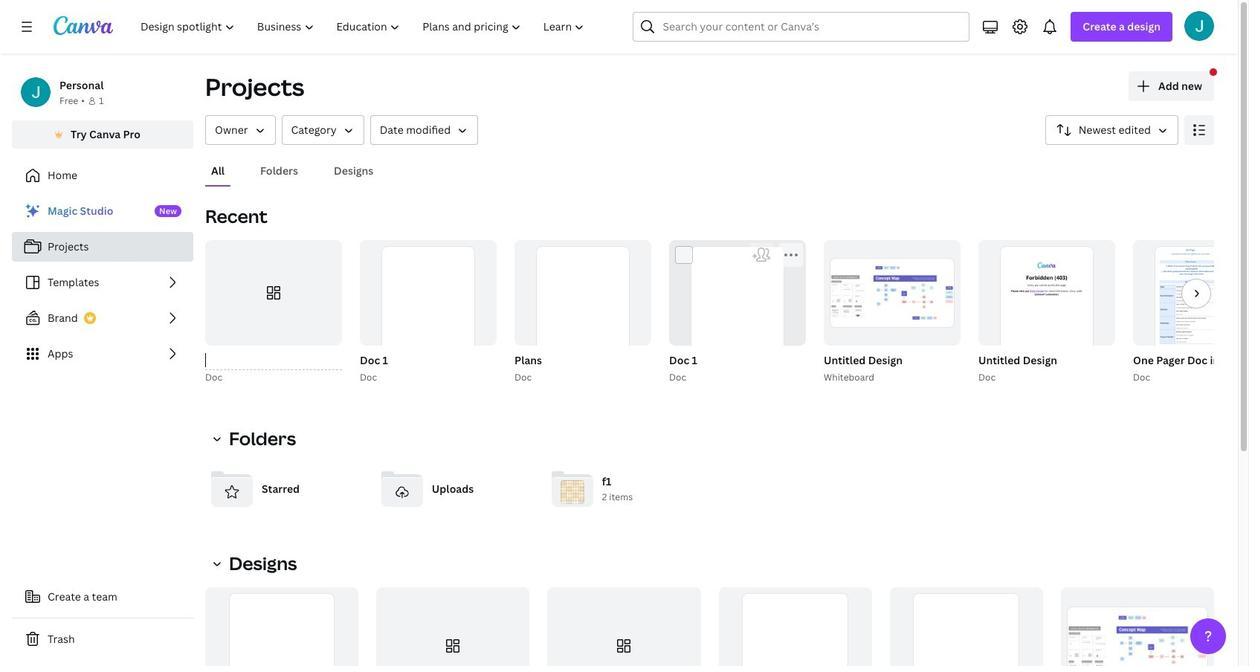 Task type: vqa. For each thing, say whether or not it's contained in the screenshot.
bottom is
no



Task type: describe. For each thing, give the bounding box(es) containing it.
top level navigation element
[[131, 12, 598, 42]]

john smith image
[[1185, 11, 1215, 41]]



Task type: locate. For each thing, give the bounding box(es) containing it.
Search search field
[[663, 13, 940, 41]]

Owner button
[[205, 115, 276, 145]]

None field
[[205, 352, 342, 370]]

Date modified button
[[370, 115, 478, 145]]

list
[[12, 196, 193, 369]]

Sort by button
[[1045, 115, 1179, 145]]

Category button
[[282, 115, 364, 145]]

None search field
[[633, 12, 970, 42]]

group
[[202, 240, 342, 385], [205, 240, 342, 346], [357, 240, 497, 385], [360, 240, 497, 379], [512, 240, 652, 385], [515, 240, 652, 379], [666, 240, 806, 385], [669, 240, 806, 379], [821, 240, 961, 385], [824, 240, 961, 346], [976, 240, 1116, 385], [979, 240, 1116, 379], [1130, 240, 1249, 385], [1133, 240, 1249, 379], [205, 588, 359, 666], [376, 588, 530, 666], [890, 588, 1043, 666], [1061, 588, 1215, 666]]



